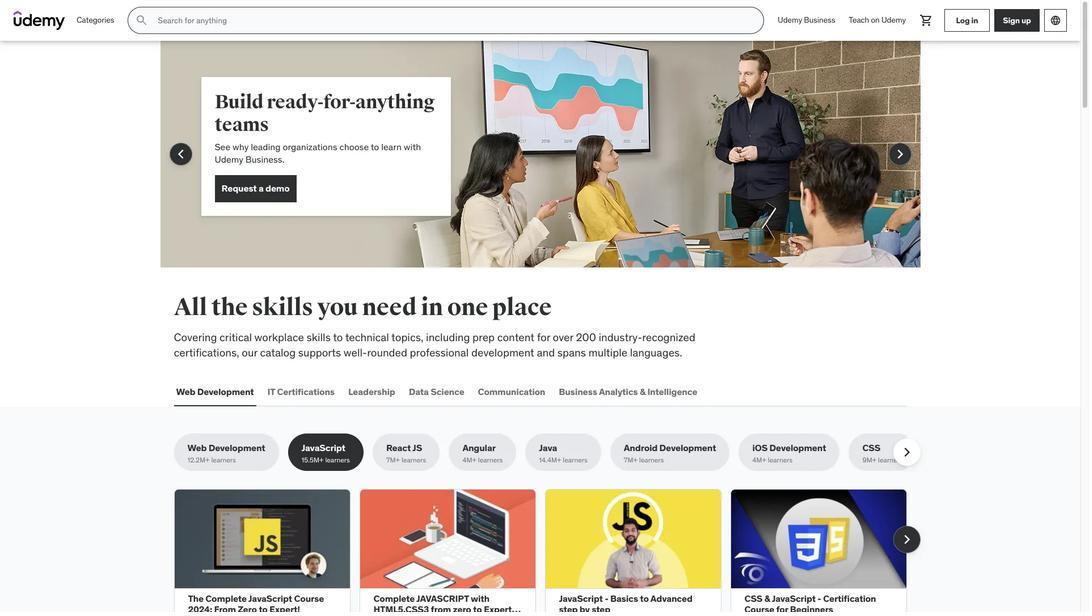 Task type: locate. For each thing, give the bounding box(es) containing it.
teach on udemy
[[849, 15, 906, 25]]

2 learners from the left
[[325, 456, 350, 465]]

workplace
[[254, 331, 304, 344]]

a
[[259, 183, 264, 194]]

0 horizontal spatial -
[[605, 593, 608, 605]]

step
[[559, 604, 578, 613], [592, 604, 611, 613]]

catalog
[[260, 346, 296, 359]]

200
[[576, 331, 596, 344]]

0 vertical spatial next image
[[891, 145, 909, 163]]

4m+ down ios
[[753, 456, 766, 465]]

android
[[624, 443, 658, 454]]

development
[[197, 386, 254, 397], [209, 443, 265, 454], [660, 443, 716, 454], [770, 443, 826, 454]]

over
[[553, 331, 573, 344]]

1 complete from the left
[[206, 593, 247, 605]]

in
[[972, 15, 978, 25], [421, 293, 443, 322]]

critical
[[220, 331, 252, 344]]

1 vertical spatial &
[[765, 593, 770, 605]]

log
[[956, 15, 970, 25]]

1 horizontal spatial &
[[765, 593, 770, 605]]

7m+ down the android
[[624, 456, 638, 465]]

javascript left "basics"
[[559, 593, 603, 605]]

science
[[431, 386, 464, 397]]

1 horizontal spatial 4m+
[[753, 456, 766, 465]]

1 7m+ from the left
[[386, 456, 400, 465]]

0 horizontal spatial css
[[745, 593, 763, 605]]

& inside 'css & javascript - certification course for beginners'
[[765, 593, 770, 605]]

in up including
[[421, 293, 443, 322]]

learners inside angular 4m+ learners
[[478, 456, 503, 465]]

development inside web development 12.2m+ learners
[[209, 443, 265, 454]]

2 4m+ from the left
[[753, 456, 766, 465]]

web inside web development 12.2m+ learners
[[187, 443, 207, 454]]

next image
[[891, 145, 909, 163], [898, 444, 916, 462]]

& left "beginners"
[[765, 593, 770, 605]]

1 vertical spatial web
[[187, 443, 207, 454]]

development right ios
[[770, 443, 826, 454]]

development inside web development button
[[197, 386, 254, 397]]

& inside button
[[640, 386, 646, 397]]

teach on udemy link
[[842, 7, 913, 34]]

to inside the complete javascript course 2024: from zero to expert!
[[259, 604, 268, 613]]

ready-
[[267, 90, 323, 114]]

javascript inside javascript 15.5m+ learners
[[302, 443, 345, 454]]

carousel element
[[160, 41, 920, 295], [174, 490, 920, 613]]

0 vertical spatial carousel element
[[160, 41, 920, 295]]

skills up supports
[[307, 331, 331, 344]]

4m+
[[463, 456, 477, 465], [753, 456, 766, 465]]

learners
[[211, 456, 236, 465], [325, 456, 350, 465], [402, 456, 426, 465], [478, 456, 503, 465], [563, 456, 588, 465], [639, 456, 664, 465], [768, 456, 793, 465], [878, 456, 903, 465]]

css inside css 9m+ learners
[[863, 443, 881, 454]]

web for web development
[[176, 386, 195, 397]]

business inside button
[[559, 386, 597, 397]]

0 horizontal spatial udemy
[[215, 154, 243, 165]]

need
[[362, 293, 417, 322]]

business.
[[245, 154, 284, 165]]

ios
[[753, 443, 768, 454]]

communication
[[478, 386, 545, 397]]

carousel element containing the complete javascript course 2024: from zero to expert!
[[174, 490, 920, 613]]

web up 12.2m+
[[187, 443, 207, 454]]

the complete javascript course 2024: from zero to expert!
[[188, 593, 324, 613]]

data
[[409, 386, 429, 397]]

2 7m+ from the left
[[624, 456, 638, 465]]

data science
[[409, 386, 464, 397]]

3 learners from the left
[[402, 456, 426, 465]]

0 horizontal spatial complete
[[206, 593, 247, 605]]

on
[[871, 15, 880, 25]]

7m+ inside react js 7m+ learners
[[386, 456, 400, 465]]

1 horizontal spatial -
[[818, 593, 821, 605]]

4 learners from the left
[[478, 456, 503, 465]]

0 horizontal spatial 4m+
[[463, 456, 477, 465]]

web inside button
[[176, 386, 195, 397]]

request a demo link
[[215, 175, 296, 202]]

previous image
[[172, 145, 190, 163]]

step right by
[[592, 604, 611, 613]]

sign up
[[1003, 15, 1031, 25]]

2 horizontal spatial udemy
[[882, 15, 906, 25]]

1 horizontal spatial css
[[863, 443, 881, 454]]

0 horizontal spatial 7m+
[[386, 456, 400, 465]]

css & javascript - certification course for beginners link
[[745, 593, 876, 613]]

development up 12.2m+
[[209, 443, 265, 454]]

-
[[605, 593, 608, 605], [818, 593, 821, 605]]

with
[[404, 141, 421, 153], [471, 593, 490, 605]]

2024:
[[188, 604, 212, 613]]

to inside complete javascript with html5,css3 from zero to expert
[[473, 604, 482, 613]]

step left by
[[559, 604, 578, 613]]

skills up workplace
[[252, 293, 313, 322]]

0 vertical spatial for
[[537, 331, 550, 344]]

analytics
[[599, 386, 638, 397]]

5 learners from the left
[[563, 456, 588, 465]]

0 horizontal spatial course
[[294, 593, 324, 605]]

1 vertical spatial next image
[[898, 444, 916, 462]]

skills inside covering critical workplace skills to technical topics, including prep content for over 200 industry-recognized certifications, our catalog supports well-rounded professional development and spans multiple languages.
[[307, 331, 331, 344]]

css & javascript - certification course for beginners
[[745, 593, 876, 613]]

1 vertical spatial with
[[471, 593, 490, 605]]

business down spans
[[559, 386, 597, 397]]

javascript inside the complete javascript course 2024: from zero to expert!
[[248, 593, 292, 605]]

with inside complete javascript with html5,css3 from zero to expert
[[471, 593, 490, 605]]

0 vertical spatial &
[[640, 386, 646, 397]]

learners inside react js 7m+ learners
[[402, 456, 426, 465]]

0 vertical spatial with
[[404, 141, 421, 153]]

4m+ inside ios development 4m+ learners
[[753, 456, 766, 465]]

teams
[[215, 113, 269, 137]]

development right the android
[[660, 443, 716, 454]]

&
[[640, 386, 646, 397], [765, 593, 770, 605]]

development down certifications,
[[197, 386, 254, 397]]

technical
[[345, 331, 389, 344]]

udemy
[[778, 15, 802, 25], [882, 15, 906, 25], [215, 154, 243, 165]]

1 - from the left
[[605, 593, 608, 605]]

for inside 'css & javascript - certification course for beginners'
[[776, 604, 788, 613]]

0 horizontal spatial with
[[404, 141, 421, 153]]

data science button
[[407, 379, 467, 406]]

javascript right the from
[[248, 593, 292, 605]]

with right javascript
[[471, 593, 490, 605]]

css inside 'css & javascript - certification course for beginners'
[[745, 593, 763, 605]]

rounded
[[367, 346, 407, 359]]

udemy inside udemy business link
[[778, 15, 802, 25]]

1 vertical spatial in
[[421, 293, 443, 322]]

1 horizontal spatial step
[[592, 604, 611, 613]]

in right "log"
[[972, 15, 978, 25]]

& right analytics
[[640, 386, 646, 397]]

1 vertical spatial business
[[559, 386, 597, 397]]

web down certifications,
[[176, 386, 195, 397]]

development for android development 7m+ learners
[[660, 443, 716, 454]]

choose
[[340, 141, 369, 153]]

web
[[176, 386, 195, 397], [187, 443, 207, 454]]

0 vertical spatial in
[[972, 15, 978, 25]]

learners inside java 14.4m+ learners
[[563, 456, 588, 465]]

1 horizontal spatial 7m+
[[624, 456, 638, 465]]

skills
[[252, 293, 313, 322], [307, 331, 331, 344]]

leadership
[[348, 386, 395, 397]]

7m+ inside the android development 7m+ learners
[[624, 456, 638, 465]]

1 learners from the left
[[211, 456, 236, 465]]

1 vertical spatial css
[[745, 593, 763, 605]]

all the skills you need in one place
[[174, 293, 552, 322]]

9m+
[[863, 456, 877, 465]]

1 horizontal spatial udemy
[[778, 15, 802, 25]]

business left the teach
[[804, 15, 835, 25]]

course
[[294, 593, 324, 605], [745, 604, 774, 613]]

sign
[[1003, 15, 1020, 25]]

0 horizontal spatial &
[[640, 386, 646, 397]]

1 vertical spatial carousel element
[[174, 490, 920, 613]]

css for css 9m+ learners
[[863, 443, 881, 454]]

1 horizontal spatial complete
[[374, 593, 415, 605]]

1 horizontal spatial with
[[471, 593, 490, 605]]

and
[[537, 346, 555, 359]]

7m+ down react on the bottom left
[[386, 456, 400, 465]]

0 vertical spatial css
[[863, 443, 881, 454]]

2 complete from the left
[[374, 593, 415, 605]]

javascript left the certification
[[772, 593, 816, 605]]

for left "beginners"
[[776, 604, 788, 613]]

1 horizontal spatial business
[[804, 15, 835, 25]]

course inside the complete javascript course 2024: from zero to expert!
[[294, 593, 324, 605]]

with inside build ready-for-anything teams see why leading organizations choose to learn with udemy business.
[[404, 141, 421, 153]]

the complete javascript course 2024: from zero to expert! link
[[188, 593, 324, 613]]

by
[[580, 604, 590, 613]]

communication button
[[476, 379, 548, 406]]

udemy business
[[778, 15, 835, 25]]

1 horizontal spatial course
[[745, 604, 774, 613]]

development inside ios development 4m+ learners
[[770, 443, 826, 454]]

0 horizontal spatial step
[[559, 604, 578, 613]]

javascript
[[302, 443, 345, 454], [248, 593, 292, 605], [559, 593, 603, 605], [772, 593, 816, 605]]

javascript up 15.5m+
[[302, 443, 345, 454]]

15.5m+
[[302, 456, 324, 465]]

4m+ inside angular 4m+ learners
[[463, 456, 477, 465]]

- inside 'css & javascript - certification course for beginners'
[[818, 593, 821, 605]]

build ready-for-anything teams see why leading organizations choose to learn with udemy business.
[[215, 90, 435, 165]]

4m+ down angular
[[463, 456, 477, 465]]

7 learners from the left
[[768, 456, 793, 465]]

angular
[[463, 443, 496, 454]]

to inside javascript - basics to advanced step by step
[[640, 593, 649, 605]]

0 horizontal spatial in
[[421, 293, 443, 322]]

learn
[[381, 141, 402, 153]]

8 learners from the left
[[878, 456, 903, 465]]

with right the learn
[[404, 141, 421, 153]]

one
[[447, 293, 488, 322]]

development
[[471, 346, 534, 359]]

2 - from the left
[[818, 593, 821, 605]]

0 vertical spatial web
[[176, 386, 195, 397]]

1 vertical spatial for
[[776, 604, 788, 613]]

up
[[1022, 15, 1031, 25]]

0 horizontal spatial for
[[537, 331, 550, 344]]

0 vertical spatial business
[[804, 15, 835, 25]]

for up and at the bottom
[[537, 331, 550, 344]]

0 horizontal spatial business
[[559, 386, 597, 397]]

development inside the android development 7m+ learners
[[660, 443, 716, 454]]

1 horizontal spatial for
[[776, 604, 788, 613]]

6 learners from the left
[[639, 456, 664, 465]]

all
[[174, 293, 207, 322]]

1 vertical spatial skills
[[307, 331, 331, 344]]

1 4m+ from the left
[[463, 456, 477, 465]]

- left "basics"
[[605, 593, 608, 605]]

- left the certification
[[818, 593, 821, 605]]

next image inside topic filters element
[[898, 444, 916, 462]]

to inside build ready-for-anything teams see why leading organizations choose to learn with udemy business.
[[371, 141, 379, 153]]

java
[[539, 443, 557, 454]]



Task type: describe. For each thing, give the bounding box(es) containing it.
supports
[[298, 346, 341, 359]]

zero
[[238, 604, 257, 613]]

prep
[[473, 331, 495, 344]]

topics,
[[391, 331, 424, 344]]

react js 7m+ learners
[[386, 443, 426, 465]]

1 step from the left
[[559, 604, 578, 613]]

the
[[211, 293, 248, 322]]

expert!
[[270, 604, 300, 613]]

course inside 'css & javascript - certification course for beginners'
[[745, 604, 774, 613]]

zero
[[453, 604, 471, 613]]

certification
[[823, 593, 876, 605]]

udemy image
[[14, 11, 65, 30]]

the
[[188, 593, 204, 605]]

including
[[426, 331, 470, 344]]

business analytics & intelligence
[[559, 386, 697, 397]]

for inside covering critical workplace skills to technical topics, including prep content for over 200 industry-recognized certifications, our catalog supports well-rounded professional development and spans multiple languages.
[[537, 331, 550, 344]]

organizations
[[283, 141, 337, 153]]

java 14.4m+ learners
[[539, 443, 588, 465]]

see
[[215, 141, 230, 153]]

ios development 4m+ learners
[[753, 443, 826, 465]]

demo
[[265, 183, 290, 194]]

categories
[[77, 15, 114, 25]]

from
[[214, 604, 236, 613]]

choose a language image
[[1050, 15, 1061, 26]]

industry-
[[599, 331, 642, 344]]

android development 7m+ learners
[[624, 443, 716, 465]]

anything
[[355, 90, 435, 114]]

you
[[317, 293, 358, 322]]

covering critical workplace skills to technical topics, including prep content for over 200 industry-recognized certifications, our catalog supports well-rounded professional development and spans multiple languages.
[[174, 331, 695, 359]]

to inside covering critical workplace skills to technical topics, including prep content for over 200 industry-recognized certifications, our catalog supports well-rounded professional development and spans multiple languages.
[[333, 331, 343, 344]]

why
[[233, 141, 249, 153]]

development for ios development 4m+ learners
[[770, 443, 826, 454]]

- inside javascript - basics to advanced step by step
[[605, 593, 608, 605]]

submit search image
[[135, 14, 149, 27]]

1 horizontal spatial in
[[972, 15, 978, 25]]

Search for anything text field
[[156, 11, 750, 30]]

7m+ for react js
[[386, 456, 400, 465]]

js
[[412, 443, 422, 454]]

it certifications button
[[265, 379, 337, 406]]

angular 4m+ learners
[[463, 443, 503, 465]]

javascript inside javascript - basics to advanced step by step
[[559, 593, 603, 605]]

development for web development
[[197, 386, 254, 397]]

web for web development 12.2m+ learners
[[187, 443, 207, 454]]

place
[[492, 293, 552, 322]]

javascript inside 'css & javascript - certification course for beginners'
[[772, 593, 816, 605]]

request a demo
[[222, 183, 290, 194]]

beginners
[[790, 604, 833, 613]]

build
[[215, 90, 263, 114]]

leadership button
[[346, 379, 398, 406]]

complete inside complete javascript with html5,css3 from zero to expert
[[374, 593, 415, 605]]

certifications,
[[174, 346, 239, 359]]

from
[[431, 604, 451, 613]]

content
[[497, 331, 535, 344]]

next image
[[898, 531, 916, 549]]

learners inside ios development 4m+ learners
[[768, 456, 793, 465]]

well-
[[344, 346, 367, 359]]

log in
[[956, 15, 978, 25]]

css 9m+ learners
[[863, 443, 903, 465]]

0 vertical spatial skills
[[252, 293, 313, 322]]

development for web development 12.2m+ learners
[[209, 443, 265, 454]]

14.4m+
[[539, 456, 561, 465]]

request
[[222, 183, 257, 194]]

javascript - basics to advanced step by step link
[[559, 593, 693, 613]]

shopping cart with 0 items image
[[920, 14, 933, 27]]

html5,css3
[[374, 604, 429, 613]]

udemy business link
[[771, 7, 842, 34]]

carousel element containing build ready-for-anything teams
[[160, 41, 920, 295]]

javascript 15.5m+ learners
[[302, 443, 350, 465]]

certifications
[[277, 386, 335, 397]]

topic filters element
[[174, 434, 920, 472]]

multiple
[[589, 346, 628, 359]]

for-
[[323, 90, 355, 114]]

business analytics & intelligence button
[[557, 379, 700, 406]]

learners inside css 9m+ learners
[[878, 456, 903, 465]]

learners inside web development 12.2m+ learners
[[211, 456, 236, 465]]

learners inside javascript 15.5m+ learners
[[325, 456, 350, 465]]

web development button
[[174, 379, 256, 406]]

12.2m+
[[187, 456, 210, 465]]

udemy inside build ready-for-anything teams see why leading organizations choose to learn with udemy business.
[[215, 154, 243, 165]]

complete javascript with html5,css3 from zero to expert
[[374, 593, 515, 613]]

our
[[242, 346, 258, 359]]

it
[[268, 386, 275, 397]]

web development 12.2m+ learners
[[187, 443, 265, 465]]

learners inside the android development 7m+ learners
[[639, 456, 664, 465]]

complete javascript with html5,css3 from zero to expert link
[[374, 593, 521, 613]]

complete inside the complete javascript course 2024: from zero to expert!
[[206, 593, 247, 605]]

log in link
[[945, 9, 990, 32]]

css for css & javascript - certification course for beginners
[[745, 593, 763, 605]]

web development
[[176, 386, 254, 397]]

2 step from the left
[[592, 604, 611, 613]]

sign up link
[[995, 9, 1040, 32]]

udemy inside teach on udemy link
[[882, 15, 906, 25]]

javascript
[[416, 593, 469, 605]]

covering
[[174, 331, 217, 344]]

7m+ for android development
[[624, 456, 638, 465]]

teach
[[849, 15, 869, 25]]

advanced
[[651, 593, 693, 605]]

intelligence
[[648, 386, 697, 397]]

recognized
[[642, 331, 695, 344]]

professional
[[410, 346, 469, 359]]



Task type: vqa. For each thing, say whether or not it's contained in the screenshot.
18min on the top
no



